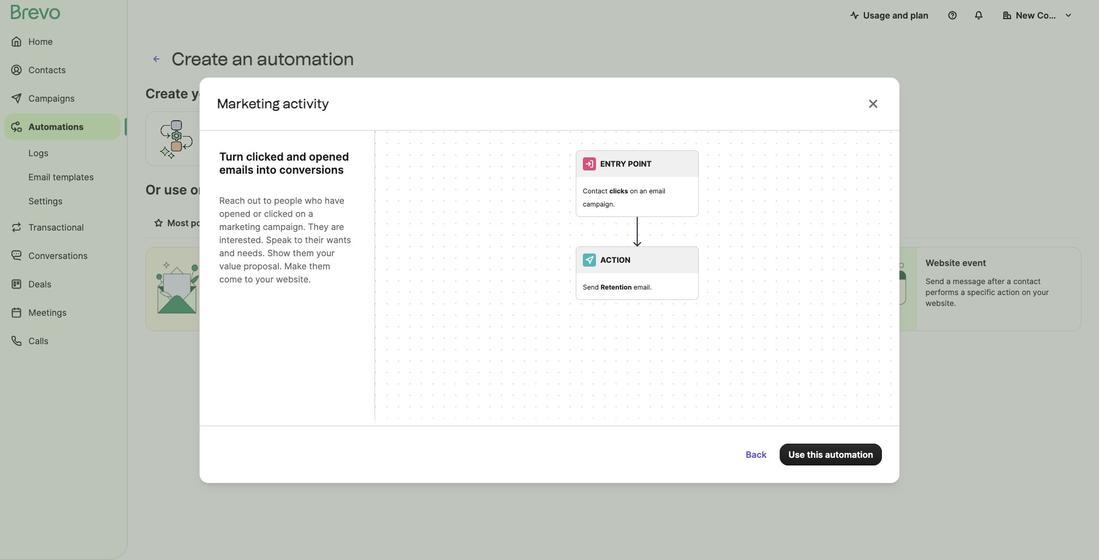 Task type: describe. For each thing, give the bounding box(es) containing it.
contact
[[583, 187, 608, 195]]

website
[[926, 258, 961, 269]]

new
[[1016, 10, 1035, 21]]

increase revenue link
[[449, 212, 540, 237]]

2 vertical spatial to
[[245, 274, 253, 285]]

one
[[190, 182, 214, 198]]

email templates
[[28, 172, 94, 183]]

send a message after a contact performs a specific action on your website.
[[926, 277, 1049, 308]]

entry
[[601, 159, 626, 168]]

on an email campaign.
[[583, 187, 666, 208]]

improve engagement
[[269, 218, 359, 229]]

automation for create an automation
[[257, 49, 354, 69]]

your up joins
[[255, 274, 274, 285]]

send for welcome message
[[217, 277, 236, 286]]

logs link
[[4, 142, 120, 164]]

usage and plan button
[[842, 4, 938, 26]]

specific
[[968, 288, 996, 297]]

most popular link
[[146, 212, 232, 237]]

calls link
[[4, 328, 120, 354]]

an inside send messages based on whether contacts open or click an email campaign.
[[535, 288, 544, 297]]

list.
[[294, 288, 307, 297]]

emails
[[219, 163, 254, 176]]

increase traffic
[[377, 218, 441, 229]]

your inside "send a message after a contact performs a specific action on your website."
[[1033, 288, 1049, 297]]

after inside the "send a welcome message after a subscriber joins your list."
[[313, 277, 331, 286]]

traffic
[[415, 218, 441, 229]]

all link
[[232, 212, 260, 237]]

campaigns link
[[4, 85, 120, 112]]

event inside send a series of messages based on a special event or birthday.
[[717, 288, 737, 297]]

turn
[[219, 150, 243, 163]]

message inside the "send a welcome message after a subscriber joins your list."
[[279, 277, 311, 286]]

improve
[[269, 218, 303, 229]]

templates
[[53, 172, 94, 183]]

0 horizontal spatial marketing
[[217, 95, 280, 111]]

0 vertical spatial to
[[263, 195, 272, 206]]

create for create an automation
[[172, 49, 228, 69]]

and inside button
[[893, 10, 909, 21]]

message inside "send a message after a contact performs a specific action on your website."
[[953, 277, 986, 286]]

email templates link
[[4, 166, 120, 188]]

your left own
[[191, 86, 220, 102]]

1 vertical spatial marketing
[[453, 258, 496, 269]]

your inside the "send a welcome message after a subscriber joins your list."
[[276, 288, 292, 297]]

your down their at the top left of page
[[317, 248, 335, 258]]

birthday.
[[749, 288, 781, 297]]

back
[[746, 449, 767, 460]]

conversations
[[28, 251, 88, 261]]

website event
[[926, 258, 987, 269]]

0 vertical spatial event
[[963, 258, 987, 269]]

a inside reach out to people who have opened or clicked on a marketing campaign. they are interested. speak to their wants and needs. show them your value proposal. make them come to your website.
[[308, 208, 313, 219]]

email.
[[634, 283, 652, 291]]

email inside send messages based on whether contacts open or click an email campaign.
[[546, 288, 565, 297]]

1 vertical spatial to
[[294, 234, 303, 245]]

automation for use this automation
[[826, 449, 874, 460]]

messages inside send a series of messages based on a special event or birthday.
[[750, 277, 787, 286]]

email
[[28, 172, 50, 183]]

based inside send a series of messages based on a special event or birthday.
[[789, 277, 811, 286]]

1 horizontal spatial activity
[[498, 258, 530, 269]]

into
[[256, 163, 277, 176]]

value
[[219, 261, 241, 272]]

popular
[[191, 218, 223, 229]]

welcome
[[244, 277, 277, 286]]

opened inside turn clicked and opened emails into conversions
[[309, 150, 349, 163]]

most popular
[[167, 218, 223, 229]]

on inside "send a message after a contact performs a specific action on your website."
[[1022, 288, 1031, 297]]

send a series of messages based on a special event or birthday.
[[690, 277, 829, 297]]

date
[[743, 258, 762, 269]]

entry point
[[601, 159, 652, 168]]

deals link
[[4, 271, 120, 298]]

action
[[601, 255, 631, 264]]

send retention email.
[[583, 283, 652, 291]]

settings
[[28, 196, 63, 207]]

own
[[223, 86, 250, 102]]

on inside on an email campaign.
[[630, 187, 638, 195]]

on inside reach out to people who have opened or clicked on a marketing campaign. they are interested. speak to their wants and needs. show them your value proposal. make them come to your website.
[[296, 208, 306, 219]]

revenue
[[497, 218, 531, 229]]

opened inside reach out to people who have opened or clicked on a marketing campaign. they are interested. speak to their wants and needs. show them your value proposal. make them come to your website.
[[219, 208, 251, 219]]

clicked inside turn clicked and opened emails into conversions
[[246, 150, 284, 163]]

point
[[628, 159, 652, 168]]

marketing
[[219, 221, 261, 232]]

contact
[[1014, 277, 1041, 286]]

build relationships
[[548, 218, 626, 229]]

contacts
[[453, 288, 485, 297]]

send a welcome message after a subscriber joins your list.
[[217, 277, 337, 297]]

send for website event
[[926, 277, 945, 286]]

show
[[268, 248, 290, 258]]

most
[[167, 218, 189, 229]]

home link
[[4, 28, 120, 55]]

create an automation
[[172, 49, 354, 69]]

create for create your own automation
[[146, 86, 188, 102]]

increase for increase traffic
[[377, 218, 413, 229]]

joins
[[257, 288, 274, 297]]

build relationships link
[[540, 212, 635, 237]]

usage
[[864, 10, 891, 21]]

contacts
[[28, 65, 66, 75]]

conversions
[[279, 163, 344, 176]]

usage and plan
[[864, 10, 929, 21]]

increase revenue
[[458, 218, 531, 229]]

series
[[717, 277, 739, 286]]

plan
[[911, 10, 929, 21]]

use
[[789, 449, 805, 460]]

automations link
[[4, 114, 120, 140]]

this
[[807, 449, 823, 460]]

the
[[234, 182, 255, 198]]

anniversary
[[690, 258, 741, 269]]

meetings
[[28, 307, 67, 318]]

message down speak
[[258, 258, 297, 269]]

welcome
[[217, 258, 256, 269]]

dxrbf image
[[154, 219, 163, 228]]

and inside turn clicked and opened emails into conversions
[[287, 150, 306, 163]]



Task type: locate. For each thing, give the bounding box(es) containing it.
1 horizontal spatial after
[[988, 277, 1005, 286]]

1 horizontal spatial increase
[[458, 218, 494, 229]]

website. down performs
[[926, 299, 957, 308]]

2 horizontal spatial to
[[294, 234, 303, 245]]

create your own automation
[[146, 86, 325, 102]]

1 horizontal spatial email
[[649, 187, 666, 195]]

0 horizontal spatial to
[[245, 274, 253, 285]]

send inside the "send a welcome message after a subscriber joins your list."
[[217, 277, 236, 286]]

use this automation
[[789, 449, 874, 460]]

0 vertical spatial activity
[[283, 95, 329, 111]]

opened down reach
[[219, 208, 251, 219]]

automation inside button
[[826, 449, 874, 460]]

after inside "send a message after a contact performs a specific action on your website."
[[988, 277, 1005, 286]]

are
[[331, 221, 344, 232]]

1 horizontal spatial of
[[741, 277, 748, 286]]

messages up "birthday." on the bottom of the page
[[750, 277, 787, 286]]

campaign. down "contacts"
[[453, 299, 491, 308]]

website. inside reach out to people who have opened or clicked on a marketing campaign. they are interested. speak to their wants and needs. show them your value proposal. make them come to your website.
[[276, 274, 311, 285]]

send left retention
[[583, 283, 599, 291]]

1 horizontal spatial marketing activity
[[453, 258, 530, 269]]

1 vertical spatial an
[[640, 187, 647, 195]]

send up special
[[690, 277, 708, 286]]

marketing activity down "create an automation"
[[217, 95, 329, 111]]

1 vertical spatial and
[[287, 150, 306, 163]]

0 vertical spatial an
[[232, 49, 253, 69]]

increase left traffic
[[377, 218, 413, 229]]

message up specific at bottom right
[[953, 277, 986, 286]]

2 horizontal spatial an
[[640, 187, 647, 195]]

company
[[1038, 10, 1078, 21]]

messages inside send messages based on whether contacts open or click an email campaign.
[[474, 277, 511, 286]]

retention
[[601, 283, 632, 291]]

1 vertical spatial event
[[717, 288, 737, 297]]

to right out
[[263, 195, 272, 206]]

1 vertical spatial campaign.
[[263, 221, 306, 232]]

an for on
[[640, 187, 647, 195]]

clicked right turn
[[246, 150, 284, 163]]

send for marketing activity
[[453, 277, 472, 286]]

1 vertical spatial of
[[741, 277, 748, 286]]

after down their at the top left of page
[[313, 277, 331, 286]]

website. down make
[[276, 274, 311, 285]]

to left their at the top left of page
[[294, 234, 303, 245]]

reach
[[219, 195, 245, 206]]

or inside reach out to people who have opened or clicked on a marketing campaign. they are interested. speak to their wants and needs. show them your value proposal. make them come to your website.
[[253, 208, 262, 219]]

0 horizontal spatial event
[[717, 288, 737, 297]]

automations
[[258, 182, 337, 198]]

and up value
[[219, 248, 235, 258]]

1 horizontal spatial marketing
[[453, 258, 496, 269]]

campaign. up speak
[[263, 221, 306, 232]]

1 vertical spatial clicked
[[264, 208, 293, 219]]

tab list containing most popular
[[146, 212, 1082, 239]]

2 messages from the left
[[750, 277, 787, 286]]

2 based from the left
[[789, 277, 811, 286]]

1 vertical spatial activity
[[498, 258, 530, 269]]

0 horizontal spatial campaign.
[[263, 221, 306, 232]]

speak
[[266, 234, 292, 245]]

an for create
[[232, 49, 253, 69]]

or inside send a series of messages based on a special event or birthday.
[[740, 288, 747, 297]]

your left list.
[[276, 288, 292, 297]]

of for messages
[[741, 277, 748, 286]]

conversations link
[[4, 243, 120, 269]]

and right into
[[287, 150, 306, 163]]

automation
[[257, 49, 354, 69], [253, 86, 325, 102], [826, 449, 874, 460]]

1 horizontal spatial messages
[[750, 277, 787, 286]]

logs
[[28, 148, 49, 159]]

contact clicks
[[583, 187, 628, 195]]

of right series
[[741, 277, 748, 286]]

2 vertical spatial an
[[535, 288, 544, 297]]

1 horizontal spatial to
[[263, 195, 272, 206]]

out
[[247, 195, 261, 206]]

clicked inside reach out to people who have opened or clicked on a marketing campaign. they are interested. speak to their wants and needs. show them your value proposal. make them come to your website.
[[264, 208, 293, 219]]

them
[[293, 248, 314, 258], [309, 261, 330, 272]]

meetings link
[[4, 300, 120, 326]]

and
[[893, 10, 909, 21], [287, 150, 306, 163], [219, 248, 235, 258]]

message
[[258, 258, 297, 269], [279, 277, 311, 286], [953, 277, 986, 286]]

or for activity
[[507, 288, 515, 297]]

send inside "send a message after a contact performs a specific action on your website."
[[926, 277, 945, 286]]

people
[[274, 195, 302, 206]]

them up make
[[293, 248, 314, 258]]

clicks
[[610, 187, 628, 195]]

to right come
[[245, 274, 253, 285]]

and inside reach out to people who have opened or clicked on a marketing campaign. they are interested. speak to their wants and needs. show them your value proposal. make them come to your website.
[[219, 248, 235, 258]]

messages up open
[[474, 277, 511, 286]]

relationships
[[572, 218, 626, 229]]

or inside send messages based on whether contacts open or click an email campaign.
[[507, 288, 515, 297]]

2 horizontal spatial and
[[893, 10, 909, 21]]

campaign. inside send messages based on whether contacts open or click an email campaign.
[[453, 299, 491, 308]]

on inside send messages based on whether contacts open or click an email campaign.
[[537, 277, 546, 286]]

0 vertical spatial create
[[172, 49, 228, 69]]

who
[[305, 195, 322, 206]]

come
[[219, 274, 242, 285]]

calls
[[28, 336, 48, 347]]

0 horizontal spatial of
[[217, 182, 230, 198]]

0 vertical spatial email
[[649, 187, 666, 195]]

marketing up "contacts"
[[453, 258, 496, 269]]

back button
[[737, 444, 776, 466]]

0 vertical spatial them
[[293, 248, 314, 258]]

0 horizontal spatial activity
[[283, 95, 329, 111]]

1 horizontal spatial an
[[535, 288, 544, 297]]

automations
[[28, 121, 84, 132]]

1 horizontal spatial website.
[[926, 299, 957, 308]]

1 horizontal spatial campaign.
[[453, 299, 491, 308]]

use
[[164, 182, 187, 198]]

1 vertical spatial website.
[[926, 299, 957, 308]]

1 vertical spatial automation
[[253, 86, 325, 102]]

1 after from the left
[[313, 277, 331, 286]]

message up list.
[[279, 277, 311, 286]]

2 after from the left
[[988, 277, 1005, 286]]

opened up the we
[[309, 150, 349, 163]]

improve engagement link
[[260, 212, 368, 239]]

have
[[325, 195, 345, 206]]

campaign. inside on an email campaign.
[[583, 200, 615, 208]]

reach out to people who have opened or clicked on a marketing campaign. they are interested. speak to their wants and needs. show them your value proposal. make them come to your website.
[[219, 195, 351, 285]]

increase left revenue
[[458, 218, 494, 229]]

1 based from the left
[[513, 277, 535, 286]]

of left the
[[217, 182, 230, 198]]

1 messages from the left
[[474, 277, 511, 286]]

of inside send a series of messages based on a special event or birthday.
[[741, 277, 748, 286]]

of for the
[[217, 182, 230, 198]]

website. inside "send a message after a contact performs a specific action on your website."
[[926, 299, 957, 308]]

0 horizontal spatial opened
[[219, 208, 251, 219]]

transactional
[[28, 222, 84, 233]]

1 vertical spatial create
[[146, 86, 188, 102]]

2 horizontal spatial or
[[740, 288, 747, 297]]

on inside send a series of messages based on a special event or birthday.
[[813, 277, 822, 286]]

transactional link
[[4, 214, 120, 241]]

0 horizontal spatial based
[[513, 277, 535, 286]]

campaign. down contact
[[583, 200, 615, 208]]

an right clicks
[[640, 187, 647, 195]]

your down contact
[[1033, 288, 1049, 297]]

deals
[[28, 279, 51, 290]]

2 vertical spatial and
[[219, 248, 235, 258]]

0 vertical spatial marketing
[[217, 95, 280, 111]]

1 horizontal spatial based
[[789, 277, 811, 286]]

new company button
[[995, 4, 1082, 26]]

0 horizontal spatial after
[[313, 277, 331, 286]]

welcome message
[[217, 258, 297, 269]]

0 horizontal spatial messages
[[474, 277, 511, 286]]

build
[[548, 218, 570, 229]]

0 horizontal spatial website.
[[276, 274, 311, 285]]

0 vertical spatial automation
[[257, 49, 354, 69]]

after up action
[[988, 277, 1005, 286]]

event down series
[[717, 288, 737, 297]]

we
[[340, 182, 359, 198]]

1 vertical spatial opened
[[219, 208, 251, 219]]

their
[[305, 234, 324, 245]]

tab list
[[146, 212, 1082, 239]]

email
[[649, 187, 666, 195], [546, 288, 565, 297]]

send inside send messages based on whether contacts open or click an email campaign.
[[453, 277, 472, 286]]

settings link
[[4, 190, 120, 212]]

event up specific at bottom right
[[963, 258, 987, 269]]

wants
[[326, 234, 351, 245]]

0 vertical spatial and
[[893, 10, 909, 21]]

0 horizontal spatial increase
[[377, 218, 413, 229]]

or left "birthday." on the bottom of the page
[[740, 288, 747, 297]]

0 horizontal spatial an
[[232, 49, 253, 69]]

0 vertical spatial marketing activity
[[217, 95, 329, 111]]

after
[[313, 277, 331, 286], [988, 277, 1005, 286]]

create
[[172, 49, 228, 69], [146, 86, 188, 102]]

an inside on an email campaign.
[[640, 187, 647, 195]]

1 increase from the left
[[377, 218, 413, 229]]

event
[[963, 258, 987, 269], [717, 288, 737, 297]]

based
[[513, 277, 535, 286], [789, 277, 811, 286]]

marketing activity
[[217, 95, 329, 111], [453, 258, 530, 269]]

or use one of the automations we built for you
[[146, 182, 438, 198]]

they
[[308, 221, 329, 232]]

anniversary date
[[690, 258, 762, 269]]

1 vertical spatial them
[[309, 261, 330, 272]]

1 horizontal spatial or
[[507, 288, 515, 297]]

2 horizontal spatial campaign.
[[583, 200, 615, 208]]

and left 'plan'
[[893, 10, 909, 21]]

send messages based on whether contacts open or click an email campaign.
[[453, 277, 578, 308]]

or left the click
[[507, 288, 515, 297]]

home
[[28, 36, 53, 47]]

new company
[[1016, 10, 1078, 21]]

0 horizontal spatial and
[[219, 248, 235, 258]]

send for anniversary date
[[690, 277, 708, 286]]

opened
[[309, 150, 349, 163], [219, 208, 251, 219]]

0 horizontal spatial email
[[546, 288, 565, 297]]

clicked down people
[[264, 208, 293, 219]]

1 horizontal spatial opened
[[309, 150, 349, 163]]

on
[[630, 187, 638, 195], [296, 208, 306, 219], [537, 277, 546, 286], [813, 277, 822, 286], [1022, 288, 1031, 297]]

you
[[415, 182, 438, 198]]

or for clicked
[[253, 208, 262, 219]]

send
[[217, 277, 236, 286], [453, 277, 472, 286], [690, 277, 708, 286], [926, 277, 945, 286], [583, 283, 599, 291]]

engagement
[[306, 218, 359, 229]]

contacts link
[[4, 57, 120, 83]]

action
[[998, 288, 1020, 297]]

0 vertical spatial campaign.
[[583, 200, 615, 208]]

2 vertical spatial automation
[[826, 449, 874, 460]]

0 horizontal spatial or
[[253, 208, 262, 219]]

campaign. inside reach out to people who have opened or clicked on a marketing campaign. they are interested. speak to their wants and needs. show them your value proposal. make them come to your website.
[[263, 221, 306, 232]]

increase for increase revenue
[[458, 218, 494, 229]]

send up performs
[[926, 277, 945, 286]]

email down "whether"
[[546, 288, 565, 297]]

marketing activity up open
[[453, 258, 530, 269]]

1 vertical spatial email
[[546, 288, 565, 297]]

0 horizontal spatial marketing activity
[[217, 95, 329, 111]]

2 increase from the left
[[458, 218, 494, 229]]

0 vertical spatial website.
[[276, 274, 311, 285]]

them right make
[[309, 261, 330, 272]]

0 vertical spatial of
[[217, 182, 230, 198]]

or
[[146, 182, 161, 198]]

1 horizontal spatial event
[[963, 258, 987, 269]]

1 vertical spatial marketing activity
[[453, 258, 530, 269]]

send up "contacts"
[[453, 277, 472, 286]]

or down out
[[253, 208, 262, 219]]

performs
[[926, 288, 959, 297]]

a
[[308, 208, 313, 219], [238, 277, 242, 286], [333, 277, 337, 286], [710, 277, 715, 286], [825, 277, 829, 286], [947, 277, 951, 286], [1007, 277, 1012, 286], [961, 288, 965, 297]]

email down point
[[649, 187, 666, 195]]

an up own
[[232, 49, 253, 69]]

send inside send a series of messages based on a special event or birthday.
[[690, 277, 708, 286]]

all
[[241, 218, 252, 229]]

based inside send messages based on whether contacts open or click an email campaign.
[[513, 277, 535, 286]]

campaign.
[[583, 200, 615, 208], [263, 221, 306, 232], [453, 299, 491, 308]]

an right the click
[[535, 288, 544, 297]]

click
[[517, 288, 533, 297]]

use this automation button
[[780, 444, 882, 466]]

send up subscriber
[[217, 277, 236, 286]]

0 vertical spatial clicked
[[246, 150, 284, 163]]

2 vertical spatial campaign.
[[453, 299, 491, 308]]

1 horizontal spatial and
[[287, 150, 306, 163]]

marketing down "create an automation"
[[217, 95, 280, 111]]

increase traffic link
[[368, 212, 449, 237]]

email inside on an email campaign.
[[649, 187, 666, 195]]

0 vertical spatial opened
[[309, 150, 349, 163]]



Task type: vqa. For each thing, say whether or not it's contained in the screenshot.


